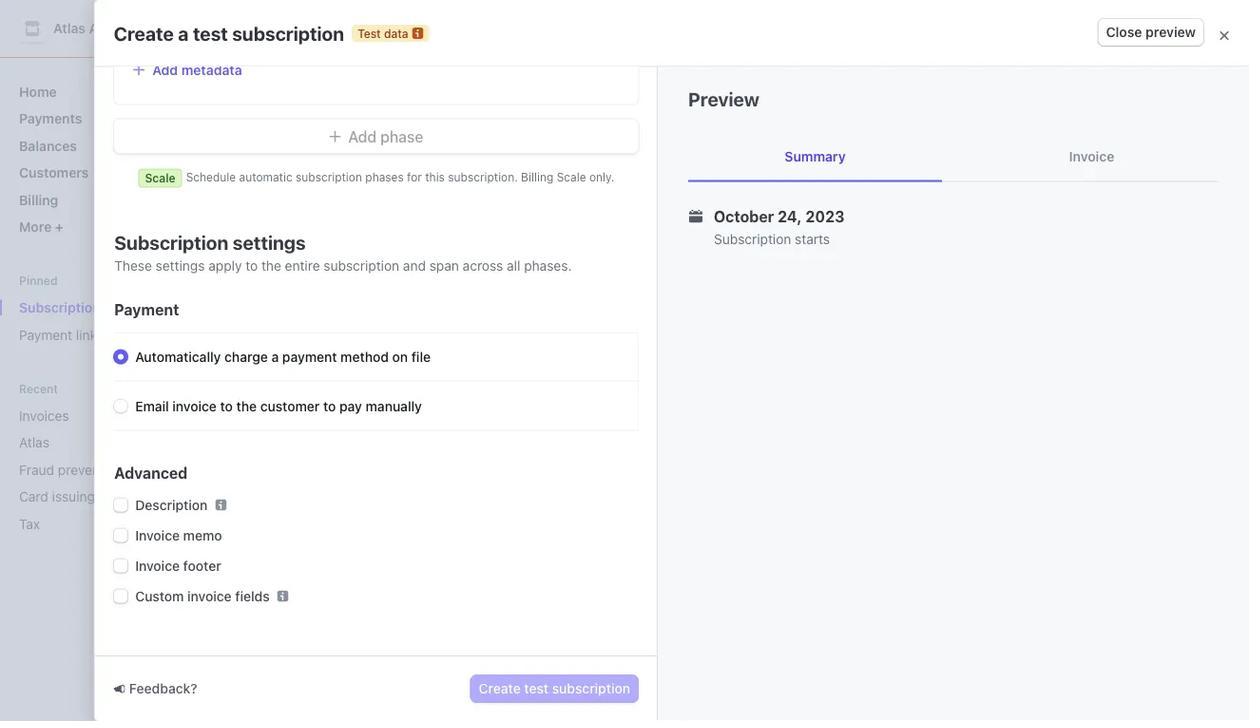 Task type: describe. For each thing, give the bounding box(es) containing it.
close
[[1107, 24, 1143, 40]]

set inside dropdown button
[[271, 387, 293, 402]]

subscriptions inside pinned 'element'
[[19, 300, 108, 316]]

invoices link
[[11, 400, 165, 431]]

balances
[[19, 138, 77, 154]]

test for test data
[[358, 26, 381, 40]]

current button
[[244, 640, 549, 679]]

to left svg icon
[[220, 399, 232, 415]]

charge
[[224, 349, 268, 365]]

subscription inside subscription settings these settings apply to the entire subscription and span across all phases.
[[114, 232, 228, 254]]

test inside button
[[524, 681, 549, 697]]

subscription up metadata
[[232, 22, 344, 44]]

search
[[264, 20, 307, 36]]

links
[[76, 327, 104, 343]]

all subscriptions
[[244, 131, 352, 146]]

span
[[429, 258, 459, 274]]

atlas account
[[53, 20, 142, 36]]

method
[[340, 349, 388, 365]]

your for integrations
[[312, 590, 339, 605]]

customer inside let your customers self-manage their subscriptions by sharing a link to a secure, prebuilt customer portal.
[[271, 428, 329, 444]]

all subscriptions link
[[237, 126, 359, 152]]

invoices
[[19, 408, 69, 424]]

up inside streamline your billing workflows set up and manage your billing operations to capture more revenue and accept recurring payments globally.
[[280, 262, 303, 286]]

add for add metadata
[[152, 62, 178, 78]]

invoice memo
[[135, 528, 222, 544]]

customer right svg icon
[[260, 399, 319, 415]]

metadata
[[181, 62, 242, 78]]

fraud prevention link
[[11, 455, 165, 485]]

manage inside let your customers self-manage their subscriptions by sharing a link to a secure, prebuilt customer portal.
[[421, 409, 470, 425]]

create test subscription button
[[471, 676, 638, 703]]

fraud
[[19, 462, 54, 478]]

phases.
[[524, 258, 571, 274]]

atlas for atlas
[[19, 435, 49, 451]]

all
[[244, 131, 261, 146]]

entire
[[284, 258, 320, 274]]

customers
[[19, 165, 89, 181]]

subscription inside subscription settings these settings apply to the entire subscription and span across all phases.
[[323, 258, 399, 274]]

home link
[[11, 76, 191, 107]]

email invoice to the customer to pay manually
[[135, 399, 422, 415]]

let your customers self-manage their subscriptions by sharing a link to a secure, prebuilt customer portal.
[[271, 409, 817, 444]]

test for test clocks
[[378, 131, 405, 146]]

atlas for atlas account
[[53, 20, 86, 36]]

a right charge
[[271, 349, 278, 365]]

tab list containing all subscriptions
[[237, 122, 1173, 157]]

prevention
[[58, 462, 123, 478]]

footer
[[183, 559, 221, 574]]

balances link
[[11, 130, 191, 161]]

october 24, 2023 subscription starts
[[714, 207, 845, 247]]

simulate
[[446, 590, 497, 605]]

through
[[603, 590, 652, 605]]

0 vertical spatial settings
[[232, 232, 305, 254]]

1 horizontal spatial scale
[[556, 171, 586, 184]]

1 vertical spatial settings
[[155, 258, 204, 274]]

2023
[[806, 207, 845, 225]]

and up accept
[[308, 262, 342, 286]]

accept
[[283, 288, 345, 313]]

let
[[271, 409, 290, 425]]

revenue
[[775, 262, 847, 286]]

customer inside dropdown button
[[316, 387, 379, 402]]

subscriptions inside let your customers self-manage their subscriptions by sharing a link to a secure, prebuilt customer portal.
[[505, 409, 588, 425]]

apply
[[208, 258, 241, 274]]

core navigation links element
[[11, 76, 191, 242]]

integrations
[[343, 590, 416, 605]]

recent
[[19, 382, 58, 395]]

data
[[626, 59, 652, 70]]

subscription down svg image
[[295, 171, 362, 184]]

pinned navigation links element
[[11, 273, 191, 350]]

feedback?
[[129, 681, 197, 697]]

add for add phase
[[348, 128, 376, 146]]

add metadata
[[152, 62, 242, 78]]

to inside streamline your billing workflows set up and manage your billing operations to capture more revenue and accept recurring payments globally.
[[627, 262, 645, 286]]

pinned
[[19, 274, 58, 287]]

manage inside streamline your billing workflows set up and manage your billing operations to capture more revenue and accept recurring payments globally.
[[346, 262, 419, 286]]

and left accept
[[244, 288, 279, 313]]

operations
[[527, 262, 623, 286]]

issuing
[[52, 489, 95, 505]]

payments link
[[11, 103, 191, 134]]

fields
[[235, 589, 269, 605]]

time
[[655, 590, 682, 605]]

link
[[669, 409, 690, 425]]

and left simulate
[[419, 590, 442, 605]]

email
[[135, 399, 169, 415]]

phase
[[380, 128, 423, 146]]

24,
[[778, 207, 802, 225]]

all
[[506, 258, 520, 274]]

preview
[[1146, 24, 1196, 40]]

memo
[[183, 528, 222, 544]]

pay
[[339, 399, 362, 415]]

a left the "secure,"
[[710, 409, 717, 425]]

card issuing
[[19, 489, 95, 505]]

more
[[19, 219, 55, 235]]

scenarios
[[541, 590, 600, 605]]

payment for payment
[[114, 301, 179, 319]]

their
[[473, 409, 501, 425]]

create a test subscription
[[114, 22, 344, 44]]

to inside subscription settings these settings apply to the entire subscription and span across all phases.
[[245, 258, 257, 274]]

test clocks link
[[371, 126, 457, 152]]

capture
[[650, 262, 719, 286]]

billing link
[[11, 184, 191, 215]]

advanced
[[114, 465, 187, 483]]

tab list containing current
[[244, 640, 1173, 679]]

atlas account button
[[19, 15, 161, 42]]

subscriptions link
[[11, 292, 191, 323]]

test clocks
[[378, 131, 450, 146]]

manually
[[365, 399, 422, 415]]

0 vertical spatial billing
[[446, 221, 521, 252]]

invoice for invoice
[[1069, 148, 1115, 164]]

customers
[[325, 409, 389, 425]]



Task type: locate. For each thing, give the bounding box(es) containing it.
the left "entire"
[[261, 258, 281, 274]]

portal.
[[333, 428, 372, 444]]

test
[[598, 59, 623, 70]]

billing
[[446, 221, 521, 252], [469, 262, 522, 286], [501, 590, 537, 605]]

add right svg image
[[348, 128, 376, 146]]

subscription settings these settings apply to the entire subscription and span across all phases.
[[114, 232, 571, 274]]

phases
[[365, 171, 403, 184]]

test for test your integrations and simulate billing scenarios through time with
[[283, 590, 308, 605]]

1 horizontal spatial payment
[[114, 301, 179, 319]]

create test subscription
[[479, 681, 630, 697]]

up
[[280, 262, 303, 286], [296, 387, 313, 402]]

your for customers
[[294, 409, 321, 425]]

close preview
[[1107, 24, 1196, 40]]

1 vertical spatial the
[[236, 399, 256, 415]]

subscription up the these on the left top of page
[[114, 232, 228, 254]]

globally.
[[530, 288, 604, 313]]

1 vertical spatial test
[[378, 131, 405, 146]]

0 horizontal spatial add
[[152, 62, 178, 78]]

add metadata button
[[133, 62, 242, 78]]

1 vertical spatial subscriptions
[[19, 300, 108, 316]]

tab list
[[237, 122, 1173, 157], [688, 132, 1219, 182], [244, 640, 1173, 679]]

to left pay
[[323, 399, 336, 415]]

recent navigation links element
[[0, 381, 206, 540]]

customers link
[[11, 157, 191, 188]]

settings up "entire"
[[232, 232, 305, 254]]

up up accept
[[280, 262, 303, 286]]

set right apply
[[244, 262, 275, 286]]

subscription inside the october 24, 2023 subscription starts
[[714, 231, 792, 247]]

invoice for invoice memo
[[135, 528, 179, 544]]

workflows
[[527, 221, 656, 252]]

invoice right email
[[172, 399, 216, 415]]

0 horizontal spatial payment
[[19, 327, 72, 343]]

custom
[[135, 589, 184, 605]]

invoice for invoice footer
[[135, 559, 179, 574]]

portal
[[382, 387, 421, 402]]

add left metadata
[[152, 62, 178, 78]]

to inside let your customers self-manage their subscriptions by sharing a link to a secure, prebuilt customer portal.
[[694, 409, 706, 425]]

payment down the these on the left top of page
[[114, 301, 179, 319]]

scheduled button
[[557, 640, 861, 679]]

1 vertical spatial billing
[[469, 262, 522, 286]]

0 vertical spatial subscriptions
[[244, 87, 418, 118]]

0 vertical spatial invoice
[[172, 399, 216, 415]]

scheduled
[[567, 651, 632, 667]]

create up add metadata button
[[114, 22, 174, 44]]

your up the 'payments'
[[424, 262, 464, 286]]

create for create test subscription
[[479, 681, 521, 697]]

add phase button
[[114, 120, 638, 154]]

schedule
[[186, 171, 236, 184]]

subscription
[[232, 22, 344, 44], [295, 171, 362, 184], [323, 258, 399, 274], [552, 681, 630, 697]]

0 vertical spatial invoice
[[1069, 148, 1115, 164]]

0 horizontal spatial settings
[[155, 258, 204, 274]]

your inside let your customers self-manage their subscriptions by sharing a link to a secure, prebuilt customer portal.
[[294, 409, 321, 425]]

1 horizontal spatial subscriptions
[[244, 87, 418, 118]]

prebuilt
[[770, 409, 817, 425]]

to right apply
[[245, 258, 257, 274]]

manage up recurring
[[346, 262, 419, 286]]

up inside dropdown button
[[296, 387, 313, 402]]

invoice
[[172, 399, 216, 415], [187, 589, 231, 605]]

billing right simulate
[[501, 590, 537, 605]]

self-
[[393, 409, 421, 425]]

and inside subscription settings these settings apply to the entire subscription and span across all phases.
[[403, 258, 426, 274]]

a left link on the bottom right
[[659, 409, 666, 425]]

svg image
[[244, 389, 256, 400]]

add
[[152, 62, 178, 78], [348, 128, 376, 146]]

subscription down 'october' at the right of page
[[714, 231, 792, 247]]

test data
[[598, 59, 652, 70]]

and left span
[[403, 258, 426, 274]]

payment for payment links
[[19, 327, 72, 343]]

for
[[407, 171, 422, 184]]

schedule automatic subscription phases for this subscription. billing scale only.
[[186, 171, 614, 184]]

1 vertical spatial up
[[296, 387, 313, 402]]

0 vertical spatial test
[[358, 26, 381, 40]]

atlas inside recent element
[[19, 435, 49, 451]]

set up customer portal button
[[244, 385, 425, 404]]

more button
[[11, 212, 191, 242]]

manage left their
[[421, 409, 470, 425]]

invoice for custom
[[187, 589, 231, 605]]

october
[[714, 207, 774, 225]]

2 vertical spatial invoice
[[135, 559, 179, 574]]

0 horizontal spatial billing
[[19, 192, 58, 208]]

set up let
[[271, 387, 293, 402]]

1 vertical spatial subscriptions
[[505, 409, 588, 425]]

scale left only.
[[556, 171, 586, 184]]

sharing
[[610, 409, 655, 425]]

1 horizontal spatial add
[[348, 128, 376, 146]]

tax
[[19, 516, 40, 532]]

subscriptions up the payment links
[[19, 300, 108, 316]]

1 vertical spatial payment
[[19, 327, 72, 343]]

subscriptions right the all
[[264, 131, 352, 146]]

0 vertical spatial atlas
[[53, 20, 86, 36]]

1 horizontal spatial billing
[[521, 171, 553, 184]]

streamline your billing workflows set up and manage your billing operations to capture more revenue and accept recurring payments globally.
[[244, 221, 847, 313]]

test data
[[358, 26, 409, 40]]

invoice link
[[965, 132, 1219, 181]]

0 vertical spatial billing
[[521, 171, 553, 184]]

more
[[724, 262, 770, 286]]

invoice footer
[[135, 559, 221, 574]]

your for billing
[[385, 221, 440, 252]]

this
[[425, 171, 444, 184]]

0 horizontal spatial the
[[236, 399, 256, 415]]

billing right subscription.
[[521, 171, 553, 184]]

payment inside pinned 'element'
[[19, 327, 72, 343]]

atlas left account
[[53, 20, 86, 36]]

1 vertical spatial atlas
[[19, 435, 49, 451]]

1 vertical spatial invoice
[[135, 528, 179, 544]]

your right let
[[294, 409, 321, 425]]

payment left links
[[19, 327, 72, 343]]

your up span
[[385, 221, 440, 252]]

subscription up recurring
[[323, 258, 399, 274]]

1 vertical spatial manage
[[421, 409, 470, 425]]

to right link on the bottom right
[[694, 409, 706, 425]]

create inside 'create test subscription' button
[[479, 681, 521, 697]]

card
[[19, 489, 48, 505]]

0 horizontal spatial scale
[[144, 172, 175, 185]]

home
[[19, 84, 57, 99]]

set
[[244, 262, 275, 286], [271, 387, 293, 402]]

starts
[[795, 231, 830, 247]]

subscriptions left by
[[505, 409, 588, 425]]

data
[[384, 26, 409, 40]]

streamline
[[244, 221, 379, 252]]

create down "test your integrations and simulate billing scenarios through time with"
[[479, 681, 521, 697]]

subscription
[[714, 231, 792, 247], [114, 232, 228, 254]]

1 vertical spatial test
[[524, 681, 549, 697]]

tab list containing summary
[[688, 132, 1219, 182]]

summary link
[[688, 132, 942, 181]]

test inside tab list
[[378, 131, 405, 146]]

secure,
[[721, 409, 766, 425]]

payments
[[19, 111, 82, 126]]

1 horizontal spatial create
[[479, 681, 521, 697]]

invoice down footer
[[187, 589, 231, 605]]

1 vertical spatial invoice
[[187, 589, 231, 605]]

1 vertical spatial set
[[271, 387, 293, 402]]

2 vertical spatial billing
[[501, 590, 537, 605]]

to
[[245, 258, 257, 274], [627, 262, 645, 286], [220, 399, 232, 415], [323, 399, 336, 415], [694, 409, 706, 425]]

a
[[178, 22, 189, 44], [271, 349, 278, 365], [659, 409, 666, 425], [710, 409, 717, 425]]

svg image
[[329, 132, 340, 143]]

automatic
[[239, 171, 292, 184]]

the left let
[[236, 399, 256, 415]]

1 horizontal spatial atlas
[[53, 20, 86, 36]]

payment links link
[[11, 320, 191, 350]]

billing up the across
[[446, 221, 521, 252]]

0 vertical spatial test
[[193, 22, 228, 44]]

recent element
[[0, 400, 206, 540]]

subscriptions up svg image
[[244, 87, 418, 118]]

0 vertical spatial up
[[280, 262, 303, 286]]

0 vertical spatial the
[[261, 258, 281, 274]]

atlas up fraud
[[19, 435, 49, 451]]

1 vertical spatial billing
[[19, 192, 58, 208]]

file
[[411, 349, 430, 365]]

current
[[255, 651, 302, 667]]

customer up customers
[[316, 387, 379, 402]]

settings left apply
[[155, 258, 204, 274]]

the
[[261, 258, 281, 274], [236, 399, 256, 415]]

atlas
[[53, 20, 86, 36], [19, 435, 49, 451]]

preview
[[688, 88, 760, 110]]

invoice for email
[[172, 399, 216, 415]]

0 horizontal spatial create
[[114, 22, 174, 44]]

account
[[89, 20, 142, 36]]

Search search field
[[233, 11, 769, 46]]

up down payment
[[296, 387, 313, 402]]

scale
[[556, 171, 586, 184], [144, 172, 175, 185]]

add inside "button"
[[348, 128, 376, 146]]

recurring
[[350, 288, 431, 313]]

subscription inside 'create test subscription' button
[[552, 681, 630, 697]]

with
[[686, 590, 711, 605]]

0 horizontal spatial subscription
[[114, 232, 228, 254]]

1 horizontal spatial settings
[[232, 232, 305, 254]]

billing up more on the left top
[[19, 192, 58, 208]]

by
[[591, 409, 606, 425]]

1 horizontal spatial subscriptions
[[505, 409, 588, 425]]

atlas inside button
[[53, 20, 86, 36]]

customer down let
[[271, 428, 329, 444]]

set inside streamline your billing workflows set up and manage your billing operations to capture more revenue and accept recurring payments globally.
[[244, 262, 275, 286]]

only.
[[589, 171, 614, 184]]

0 vertical spatial add
[[152, 62, 178, 78]]

0 horizontal spatial subscriptions
[[264, 131, 352, 146]]

0 horizontal spatial subscriptions
[[19, 300, 108, 316]]

scale left schedule
[[144, 172, 175, 185]]

1 horizontal spatial the
[[261, 258, 281, 274]]

automatically
[[135, 349, 221, 365]]

to left capture
[[627, 262, 645, 286]]

billing inside 'core navigation links' element
[[19, 192, 58, 208]]

pinned element
[[11, 292, 191, 350]]

0 horizontal spatial test
[[193, 22, 228, 44]]

billing up the 'payments'
[[469, 262, 522, 286]]

0 horizontal spatial atlas
[[19, 435, 49, 451]]

1 vertical spatial add
[[348, 128, 376, 146]]

0 vertical spatial set
[[244, 262, 275, 286]]

subscriptions inside all subscriptions link
[[264, 131, 352, 146]]

subscription down scheduled at bottom
[[552, 681, 630, 697]]

clocks
[[409, 131, 450, 146]]

the inside subscription settings these settings apply to the entire subscription and span across all phases.
[[261, 258, 281, 274]]

0 horizontal spatial manage
[[346, 262, 419, 286]]

create
[[114, 22, 174, 44], [479, 681, 521, 697]]

fraud prevention
[[19, 462, 123, 478]]

create for create a test subscription
[[114, 22, 174, 44]]

1 vertical spatial create
[[479, 681, 521, 697]]

your
[[385, 221, 440, 252], [424, 262, 464, 286], [294, 409, 321, 425], [312, 590, 339, 605]]

1 horizontal spatial manage
[[421, 409, 470, 425]]

0 vertical spatial payment
[[114, 301, 179, 319]]

description
[[135, 498, 207, 514]]

0 vertical spatial create
[[114, 22, 174, 44]]

customer
[[316, 387, 379, 402], [260, 399, 319, 415], [271, 428, 329, 444]]

a up add metadata button
[[178, 22, 189, 44]]

across
[[462, 258, 503, 274]]

1 horizontal spatial subscription
[[714, 231, 792, 247]]

0 vertical spatial manage
[[346, 262, 419, 286]]

1 horizontal spatial test
[[524, 681, 549, 697]]

on
[[392, 349, 408, 365]]

2 vertical spatial test
[[283, 590, 308, 605]]

your left the integrations
[[312, 590, 339, 605]]

test
[[193, 22, 228, 44], [524, 681, 549, 697]]

0 vertical spatial subscriptions
[[264, 131, 352, 146]]



Task type: vqa. For each thing, say whether or not it's contained in the screenshot.
the manage to the right
yes



